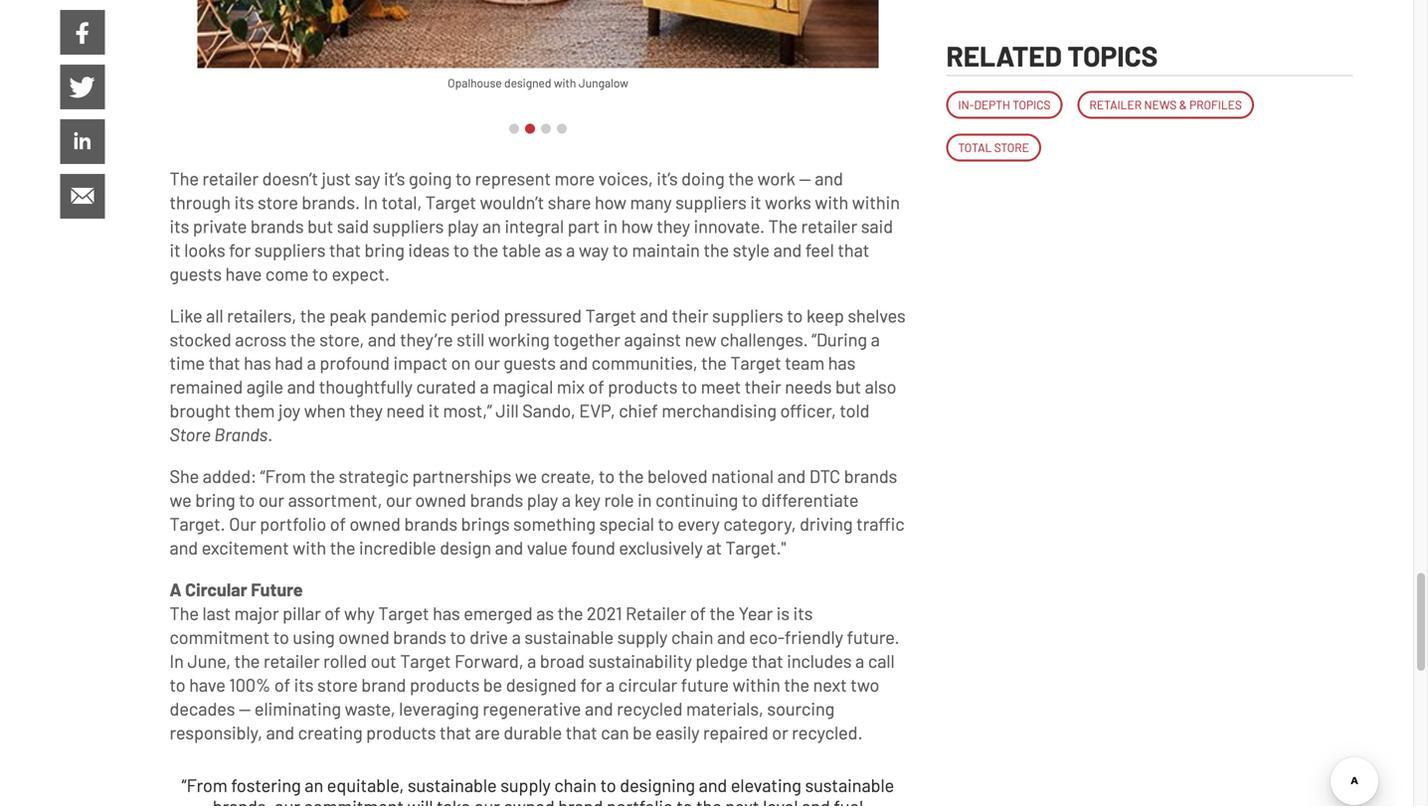 Task type: locate. For each thing, give the bounding box(es) containing it.
designed up the select a slide to show tab list
[[504, 75, 551, 90]]

0 horizontal spatial it's
[[384, 167, 405, 189]]

part
[[568, 215, 600, 237]]

0 horizontal spatial be
[[483, 675, 502, 696]]

guests inside the retailer doesn't just say it's going to represent more voices, it's doing the work — and through its store brands. in total, target wouldn't share how many suppliers it works with within its private brands but said suppliers play an integral part in how they innovate. the retailer said it looks for suppliers that bring ideas to the table as a way to maintain the style and feel that guests have come to expect.
[[170, 263, 222, 284]]

waste,
[[345, 698, 395, 720]]

need
[[386, 400, 425, 421]]

be down forward, at the bottom
[[483, 675, 502, 696]]

of down assortment,
[[330, 513, 346, 535]]

chief
[[619, 400, 658, 421]]

brands,
[[213, 796, 271, 807]]

portfolio inside "from fostering an equitable, sustainable supply chain to designing and elevating sustainable brands, our commitment will take our owned brand portfolio to the next level and fue
[[607, 796, 673, 807]]

0 horizontal spatial guests
[[170, 263, 222, 284]]

suppliers up challenges.
[[712, 305, 783, 326]]

brand inside "from fostering an equitable, sustainable supply chain to designing and elevating sustainable brands, our commitment will take our owned brand portfolio to the next level and fue
[[558, 796, 603, 807]]

owned
[[415, 490, 466, 511], [350, 513, 401, 535], [338, 627, 390, 648], [504, 796, 555, 807]]

eco-
[[749, 627, 785, 648]]

1 horizontal spatial sustainable
[[525, 627, 614, 648]]

said down "brands."
[[337, 215, 369, 237]]

2 vertical spatial products
[[366, 722, 436, 744]]

retailer left news
[[1090, 97, 1142, 112]]

within up materials,
[[733, 675, 781, 696]]

products down the communities,
[[608, 376, 678, 398]]

0 vertical spatial store
[[258, 191, 298, 213]]

1 horizontal spatial play
[[527, 490, 558, 511]]

0 vertical spatial —
[[799, 167, 811, 189]]

be down 'recycled'
[[633, 722, 652, 744]]

1 it's from the left
[[384, 167, 405, 189]]

creating
[[298, 722, 363, 744]]

that right 'feel'
[[838, 239, 870, 260]]

0 vertical spatial bring
[[365, 239, 405, 260]]

innovate.
[[694, 215, 765, 237]]

0 horizontal spatial their
[[672, 305, 709, 326]]

store
[[258, 191, 298, 213], [317, 675, 358, 696]]

owned up the incredible
[[350, 513, 401, 535]]

1 horizontal spatial within
[[852, 191, 900, 213]]

doesn't
[[262, 167, 318, 189]]

year
[[739, 603, 773, 624]]

0 vertical spatial in
[[364, 191, 378, 213]]

brand
[[361, 675, 406, 696], [558, 796, 603, 807]]

1 horizontal spatial for
[[580, 675, 602, 696]]

0 horizontal spatial for
[[229, 239, 251, 260]]

retailer down using
[[264, 651, 320, 672]]

linkedin image
[[60, 119, 105, 164]]

2 vertical spatial retailer
[[264, 651, 320, 672]]

the
[[728, 167, 754, 189], [473, 239, 499, 260], [704, 239, 729, 260], [300, 305, 326, 326], [290, 328, 316, 350], [701, 352, 727, 374], [310, 466, 335, 487], [618, 466, 644, 487], [330, 537, 356, 559], [558, 603, 583, 624], [710, 603, 735, 624], [234, 651, 260, 672], [784, 675, 810, 696], [696, 796, 722, 807]]

brands up the incredible
[[404, 513, 458, 535]]

0 horizontal spatial said
[[337, 215, 369, 237]]

1 horizontal spatial retailer
[[1090, 97, 1142, 112]]

driving
[[800, 513, 853, 535]]

feel
[[805, 239, 834, 260]]

next inside a circular future the last major pillar of why target has emerged as the 2021 retailer of the year is its commitment to using owned brands to drive a sustainable supply chain and eco-friendly future. in june, the retailer rolled out target forward, a broad sustainability pledge that includes a call to have 100% of its store brand products be designed for a circular future within the next two decades — eliminating waste, leveraging regenerative and recycled materials, sourcing responsibly, and creating products that are durable that can be easily repaired or recycled.
[[813, 675, 847, 696]]

1 horizontal spatial next
[[813, 675, 847, 696]]

brands inside the retailer doesn't just say it's going to represent more voices, it's doing the work — and through its store brands. in total, target wouldn't share how many suppliers it works with within its private brands but said suppliers play an integral part in how they innovate. the retailer said it looks for suppliers that bring ideas to the table as a way to maintain the style and feel that guests have come to expect.
[[251, 215, 304, 237]]

1 horizontal spatial has
[[433, 603, 460, 624]]

"from
[[260, 466, 306, 487], [182, 775, 228, 796]]

in right role
[[638, 490, 652, 511]]

have
[[225, 263, 262, 284], [189, 675, 226, 696]]

the inside a circular future the last major pillar of why target has emerged as the 2021 retailer of the year is its commitment to using owned brands to drive a sustainable supply chain and eco-friendly future. in june, the retailer rolled out target forward, a broad sustainability pledge that includes a call to have 100% of its store brand products be designed for a circular future within the next two decades — eliminating waste, leveraging regenerative and recycled materials, sourcing responsibly, and creating products that are durable that can be easily repaired or recycled.
[[170, 603, 199, 624]]

0 vertical spatial brand
[[361, 675, 406, 696]]

—
[[799, 167, 811, 189], [239, 698, 251, 720]]

and down pandemic at the top left of the page
[[368, 328, 396, 350]]

1 horizontal spatial in
[[638, 490, 652, 511]]

their up new
[[672, 305, 709, 326]]

1 vertical spatial brand
[[558, 796, 603, 807]]

"from up brands, at left bottom
[[182, 775, 228, 796]]

friendly
[[785, 627, 843, 648]]

like all retailers, the peak pandemic period pressured target and their suppliers to keep shelves stocked across the store, and they're still working together against new challenges. "during a time that has had a profound impact on our guests and communities, the target team has remained agile and thoughtfully curated a magical mix of products to meet their needs but also brought them joy when they need it most," jill sando, evp, chief merchandising
[[170, 305, 906, 421]]

it
[[750, 191, 761, 213], [170, 239, 181, 260], [428, 400, 440, 421]]

twitter image
[[60, 65, 105, 109]]

two
[[851, 675, 880, 696]]

0 vertical spatial chain
[[671, 627, 714, 648]]

an inside "from fostering an equitable, sustainable supply chain to designing and elevating sustainable brands, our commitment will take our owned brand portfolio to the next level and fue
[[305, 775, 323, 796]]

commitment
[[170, 627, 270, 648], [304, 796, 404, 807]]

play up the ideas on the top
[[447, 215, 479, 237]]

suppliers inside like all retailers, the peak pandemic period pressured target and their suppliers to keep shelves stocked across the store, and they're still working together against new challenges. "during a time that has had a profound impact on our guests and communities, the target team has remained agile and thoughtfully curated a magical mix of products to meet their needs but also brought them joy when they need it most," jill sando, evp, chief merchandising
[[712, 305, 783, 326]]

has inside a circular future the last major pillar of why target has emerged as the 2021 retailer of the year is its commitment to using owned brands to drive a sustainable supply chain and eco-friendly future. in june, the retailer rolled out target forward, a broad sustainability pledge that includes a call to have 100% of its store brand products be designed for a circular future within the next two decades — eliminating waste, leveraging regenerative and recycled materials, sourcing responsibly, and creating products that are durable that can be easily repaired or recycled.
[[433, 603, 460, 624]]

1 horizontal spatial bring
[[365, 239, 405, 260]]

total store
[[958, 140, 1029, 155]]

decades
[[170, 698, 235, 720]]

0 horizontal spatial it
[[170, 239, 181, 260]]

recycled
[[617, 698, 683, 720]]

and right work
[[815, 167, 843, 189]]

2 horizontal spatial has
[[828, 352, 856, 374]]

the left 'level'
[[696, 796, 722, 807]]

1 vertical spatial in
[[638, 490, 652, 511]]

target.
[[170, 513, 225, 535]]

owned down durable
[[504, 796, 555, 807]]

0 horizontal spatial "from
[[182, 775, 228, 796]]

broad
[[540, 651, 585, 672]]

2 vertical spatial the
[[170, 603, 199, 624]]

0 vertical spatial products
[[608, 376, 678, 398]]

0 vertical spatial "from
[[260, 466, 306, 487]]

1 vertical spatial as
[[536, 603, 554, 624]]

0 vertical spatial an
[[482, 215, 501, 237]]

0 horizontal spatial portfolio
[[260, 513, 326, 535]]

retailer
[[1090, 97, 1142, 112], [626, 603, 686, 624]]

a inside the she added: "from the strategic partnerships we create, to the beloved national and dtc brands we bring to our assortment, our owned brands play a key role in continuing to differentiate target. our portfolio of owned brands brings something special to every category, driving traffic and excitement with the incredible design and value found exclusively at target."
[[562, 490, 571, 511]]

1 horizontal spatial portfolio
[[607, 796, 673, 807]]

0 vertical spatial as
[[545, 239, 563, 260]]

the up the had
[[290, 328, 316, 350]]

in inside the she added: "from the strategic partnerships we create, to the beloved national and dtc brands we bring to our assortment, our owned brands play a key role in continuing to differentiate target. our portfolio of owned brands brings something special to every category, driving traffic and excitement with the incredible design and value found exclusively at target."
[[638, 490, 652, 511]]

its up private
[[234, 191, 254, 213]]

it's
[[384, 167, 405, 189], [657, 167, 678, 189]]

stocked
[[170, 328, 231, 350]]

are
[[475, 722, 500, 744]]

commitment down the last
[[170, 627, 270, 648]]

1 vertical spatial store
[[317, 675, 358, 696]]

needs
[[785, 376, 832, 398]]

portfolio down assortment,
[[260, 513, 326, 535]]

with inside the she added: "from the strategic partnerships we create, to the beloved national and dtc brands we bring to our assortment, our owned brands play a key role in continuing to differentiate target. our portfolio of owned brands brings something special to every category, driving traffic and excitement with the incredible design and value found exclusively at target."
[[293, 537, 326, 559]]

forward,
[[455, 651, 524, 672]]

retailer news & profiles link
[[1078, 91, 1254, 119]]

0 horizontal spatial with
[[293, 537, 326, 559]]

and right 'level'
[[802, 796, 830, 807]]

"from down .
[[260, 466, 306, 487]]

topics right depth
[[1013, 97, 1051, 112]]

brand down can
[[558, 796, 603, 807]]

commitment down equitable,
[[304, 796, 404, 807]]

topics up news
[[1068, 39, 1158, 72]]

a right drive
[[512, 627, 521, 648]]

but inside the retailer doesn't just say it's going to represent more voices, it's doing the work — and through its store brands. in total, target wouldn't share how many suppliers it works with within its private brands but said suppliers play an integral part in how they innovate. the retailer said it looks for suppliers that bring ideas to the table as a way to maintain the style and feel that guests have come to expect.
[[307, 215, 333, 237]]

with inside 2 of 4 tab panel
[[554, 75, 576, 90]]

bring inside the retailer doesn't just say it's going to represent more voices, it's doing the work — and through its store brands. in total, target wouldn't share how many suppliers it works with within its private brands but said suppliers play an integral part in how they innovate. the retailer said it looks for suppliers that bring ideas to the table as a way to maintain the style and feel that guests have come to expect.
[[365, 239, 405, 260]]

topics inside in-depth topics link
[[1013, 97, 1051, 112]]

0 horizontal spatial has
[[244, 352, 271, 374]]

as right the emerged
[[536, 603, 554, 624]]

0 horizontal spatial next
[[725, 796, 759, 807]]

working
[[488, 328, 550, 350]]

brand down out
[[361, 675, 406, 696]]

and up differentiate on the bottom right
[[777, 466, 806, 487]]

1 vertical spatial in
[[170, 651, 184, 672]]

sustainable down recycled.
[[805, 775, 894, 796]]

0 horizontal spatial brand
[[361, 675, 406, 696]]

0 vertical spatial it
[[750, 191, 761, 213]]

products inside like all retailers, the peak pandemic period pressured target and their suppliers to keep shelves stocked across the store, and they're still working together against new challenges. "during a time that has had a profound impact on our guests and communities, the target team has remained agile and thoughtfully curated a magical mix of products to meet their needs but also brought them joy when they need it most," jill sando, evp, chief merchandising
[[608, 376, 678, 398]]

period
[[450, 305, 500, 326]]

has down across in the left of the page
[[244, 352, 271, 374]]

time
[[170, 352, 205, 374]]

store
[[994, 140, 1029, 155], [170, 424, 211, 445]]

0 horizontal spatial chain
[[554, 775, 597, 796]]

that
[[329, 239, 361, 260], [838, 239, 870, 260], [208, 352, 240, 374], [752, 651, 783, 672], [440, 722, 471, 744], [566, 722, 597, 744]]

a left key
[[562, 490, 571, 511]]

products down waste, at bottom left
[[366, 722, 436, 744]]

the down a
[[170, 603, 199, 624]]

1 horizontal spatial chain
[[671, 627, 714, 648]]

its up "eliminating"
[[294, 675, 314, 696]]

we
[[515, 466, 537, 487], [170, 490, 192, 511]]

store down rolled at the bottom left of page
[[317, 675, 358, 696]]

facebook image
[[60, 10, 105, 55]]

has down "during
[[828, 352, 856, 374]]

sustainable inside a circular future the last major pillar of why target has emerged as the 2021 retailer of the year is its commitment to using owned brands to drive a sustainable supply chain and eco-friendly future. in june, the retailer rolled out target forward, a broad sustainability pledge that includes a call to have 100% of its store brand products be designed for a circular future within the next two decades — eliminating waste, leveraging regenerative and recycled materials, sourcing responsibly, and creating products that are durable that can be easily repaired or recycled.
[[525, 627, 614, 648]]

0 vertical spatial topics
[[1068, 39, 1158, 72]]

0 horizontal spatial commitment
[[170, 627, 270, 648]]

1 vertical spatial have
[[189, 675, 226, 696]]

the up meet
[[701, 352, 727, 374]]

0 vertical spatial they
[[657, 215, 690, 237]]

play
[[447, 215, 479, 237], [527, 490, 558, 511]]

target inside the retailer doesn't just say it's going to represent more voices, it's doing the work — and through its store brands. in total, target wouldn't share how many suppliers it works with within its private brands but said suppliers play an integral part in how they innovate. the retailer said it looks for suppliers that bring ideas to the table as a way to maintain the style and feel that guests have come to expect.
[[425, 191, 476, 213]]

0 vertical spatial designed
[[504, 75, 551, 90]]

0 vertical spatial have
[[225, 263, 262, 284]]

owned down why
[[338, 627, 390, 648]]

0 vertical spatial with
[[554, 75, 576, 90]]

equitable,
[[327, 775, 404, 796]]

target down going
[[425, 191, 476, 213]]

0 horizontal spatial —
[[239, 698, 251, 720]]

also
[[865, 376, 897, 398]]

partnerships
[[412, 466, 511, 487]]

the down innovate.
[[704, 239, 729, 260]]

2 vertical spatial with
[[293, 537, 326, 559]]

when
[[304, 400, 346, 421]]

and
[[815, 167, 843, 189], [773, 239, 802, 260], [640, 305, 668, 326], [368, 328, 396, 350], [560, 352, 588, 374], [287, 376, 315, 398], [777, 466, 806, 487], [170, 537, 198, 559], [495, 537, 523, 559], [717, 627, 746, 648], [585, 698, 613, 720], [266, 722, 294, 744], [699, 775, 727, 796], [802, 796, 830, 807]]

owned inside "from fostering an equitable, sustainable supply chain to designing and elevating sustainable brands, our commitment will take our owned brand portfolio to the next level and fue
[[504, 796, 555, 807]]

say
[[354, 167, 380, 189]]

0 vertical spatial portfolio
[[260, 513, 326, 535]]

0 vertical spatial but
[[307, 215, 333, 237]]

— right work
[[799, 167, 811, 189]]

in left june,
[[170, 651, 184, 672]]

0 horizontal spatial an
[[305, 775, 323, 796]]

our right the on
[[474, 352, 500, 374]]

emerged
[[464, 603, 533, 624]]

1 horizontal spatial —
[[799, 167, 811, 189]]

designing
[[620, 775, 695, 796]]

that left can
[[566, 722, 597, 744]]

owned down partnerships
[[415, 490, 466, 511]]

as
[[545, 239, 563, 260], [536, 603, 554, 624]]

next down elevating
[[725, 796, 759, 807]]

a
[[170, 579, 182, 600]]

how down voices,
[[595, 191, 627, 213]]

their
[[672, 305, 709, 326], [745, 376, 781, 398]]

1 horizontal spatial "from
[[260, 466, 306, 487]]

store down brought on the left of page
[[170, 424, 211, 445]]

bring up expect.
[[365, 239, 405, 260]]

0 horizontal spatial within
[[733, 675, 781, 696]]

1 vertical spatial play
[[527, 490, 558, 511]]

0 horizontal spatial they
[[349, 400, 383, 421]]

their right meet
[[745, 376, 781, 398]]

1 vertical spatial portfolio
[[607, 796, 673, 807]]

value
[[527, 537, 568, 559]]

with up future
[[293, 537, 326, 559]]

related topics
[[946, 39, 1158, 72]]

1 vertical spatial for
[[580, 675, 602, 696]]

strategic
[[339, 466, 409, 487]]

challenges.
[[720, 328, 808, 350]]

supply inside a circular future the last major pillar of why target has emerged as the 2021 retailer of the year is its commitment to using owned brands to drive a sustainable supply chain and eco-friendly future. in june, the retailer rolled out target forward, a broad sustainability pledge that includes a call to have 100% of its store brand products be designed for a circular future within the next two decades — eliminating waste, leveraging regenerative and recycled materials, sourcing responsibly, and creating products that are durable that can be easily repaired or recycled.
[[617, 627, 668, 648]]

in inside a circular future the last major pillar of why target has emerged as the 2021 retailer of the year is its commitment to using owned brands to drive a sustainable supply chain and eco-friendly future. in june, the retailer rolled out target forward, a broad sustainability pledge that includes a call to have 100% of its store brand products be designed for a circular future within the next two decades — eliminating waste, leveraging regenerative and recycled materials, sourcing responsibly, and creating products that are durable that can be easily repaired or recycled.
[[170, 651, 184, 672]]

eliminating
[[255, 698, 341, 720]]

be
[[483, 675, 502, 696], [633, 722, 652, 744]]

the inside "from fostering an equitable, sustainable supply chain to designing and elevating sustainable brands, our commitment will take our owned brand portfolio to the next level and fue
[[696, 796, 722, 807]]

in
[[604, 215, 618, 237], [638, 490, 652, 511]]

to
[[455, 167, 471, 189], [453, 239, 469, 260], [612, 239, 628, 260], [312, 263, 328, 284], [787, 305, 803, 326], [681, 376, 697, 398], [599, 466, 615, 487], [239, 490, 255, 511], [742, 490, 758, 511], [658, 513, 674, 535], [273, 627, 289, 648], [450, 627, 466, 648], [170, 675, 186, 696], [600, 775, 616, 796], [677, 796, 693, 807]]

0 horizontal spatial retailer
[[626, 603, 686, 624]]

1 vertical spatial with
[[815, 191, 849, 213]]

officer, told store brands .
[[170, 400, 870, 445]]

an right fostering
[[305, 775, 323, 796]]

opalhouse designed with jungalow region
[[170, 0, 907, 137]]

that inside like all retailers, the peak pandemic period pressured target and their suppliers to keep shelves stocked across the store, and they're still working together against new challenges. "during a time that has had a profound impact on our guests and communities, the target team has remained agile and thoughtfully curated a magical mix of products to meet their needs but also brought them joy when they need it most," jill sando, evp, chief merchandising
[[208, 352, 240, 374]]

1 horizontal spatial an
[[482, 215, 501, 237]]

1 vertical spatial their
[[745, 376, 781, 398]]

in inside the retailer doesn't just say it's going to represent more voices, it's doing the work — and through its store brands. in total, target wouldn't share how many suppliers it works with within its private brands but said suppliers play an integral part in how they innovate. the retailer said it looks for suppliers that bring ideas to the table as a way to maintain the style and feel that guests have come to expect.
[[604, 215, 618, 237]]

1 vertical spatial next
[[725, 796, 759, 807]]

for inside the retailer doesn't just say it's going to represent more voices, it's doing the work — and through its store brands. in total, target wouldn't share how many suppliers it works with within its private brands but said suppliers play an integral part in how they innovate. the retailer said it looks for suppliers that bring ideas to the table as a way to maintain the style and feel that guests have come to expect.
[[229, 239, 251, 260]]

retailer up through
[[202, 167, 259, 189]]

0 vertical spatial within
[[852, 191, 900, 213]]

chain down durable
[[554, 775, 597, 796]]

opalhouse
[[448, 75, 502, 90]]

topics
[[1068, 39, 1158, 72], [1013, 97, 1051, 112]]

it's up many
[[657, 167, 678, 189]]

major
[[234, 603, 279, 624]]

retailer up sustainability
[[626, 603, 686, 624]]

within
[[852, 191, 900, 213], [733, 675, 781, 696]]

for down the broad
[[580, 675, 602, 696]]

0 horizontal spatial store
[[258, 191, 298, 213]]

1 vertical spatial they
[[349, 400, 383, 421]]

through
[[170, 191, 231, 213]]

1 horizontal spatial they
[[657, 215, 690, 237]]

to left keep
[[787, 305, 803, 326]]

target
[[425, 191, 476, 213], [585, 305, 636, 326], [731, 352, 781, 374], [378, 603, 429, 624], [400, 651, 451, 672]]

brands up brings
[[470, 490, 523, 511]]

2 horizontal spatial retailer
[[801, 215, 858, 237]]

for
[[229, 239, 251, 260], [580, 675, 602, 696]]

1 vertical spatial supply
[[501, 775, 551, 796]]

with
[[554, 75, 576, 90], [815, 191, 849, 213], [293, 537, 326, 559]]

email image
[[60, 174, 105, 219]]

store inside a circular future the last major pillar of why target has emerged as the 2021 retailer of the year is its commitment to using owned brands to drive a sustainable supply chain and eco-friendly future. in june, the retailer rolled out target forward, a broad sustainability pledge that includes a call to have 100% of its store brand products be designed for a circular future within the next two decades — eliminating waste, leveraging regenerative and recycled materials, sourcing responsibly, and creating products that are durable that can be easily repaired or recycled.
[[317, 675, 358, 696]]

store down doesn't
[[258, 191, 298, 213]]

news
[[1144, 97, 1177, 112]]

its
[[234, 191, 254, 213], [170, 215, 189, 237], [793, 603, 813, 624], [294, 675, 314, 696]]

1 horizontal spatial said
[[861, 215, 893, 237]]

designed inside a circular future the last major pillar of why target has emerged as the 2021 retailer of the year is its commitment to using owned brands to drive a sustainable supply chain and eco-friendly future. in june, the retailer rolled out target forward, a broad sustainability pledge that includes a call to have 100% of its store brand products be designed for a circular future within the next two decades — eliminating waste, leveraging regenerative and recycled materials, sourcing responsibly, and creating products that are durable that can be easily repaired or recycled.
[[506, 675, 577, 696]]

the up through
[[170, 167, 199, 189]]

products
[[608, 376, 678, 398], [410, 675, 480, 696], [366, 722, 436, 744]]

select a slide to show tab list
[[170, 118, 907, 137]]

1 horizontal spatial be
[[633, 722, 652, 744]]

guests down looks
[[170, 263, 222, 284]]

commitment inside a circular future the last major pillar of why target has emerged as the 2021 retailer of the year is its commitment to using owned brands to drive a sustainable supply chain and eco-friendly future. in june, the retailer rolled out target forward, a broad sustainability pledge that includes a call to have 100% of its store brand products be designed for a circular future within the next two decades — eliminating waste, leveraging regenerative and recycled materials, sourcing responsibly, and creating products that are durable that can be easily repaired or recycled.
[[170, 627, 270, 648]]

elevating
[[731, 775, 802, 796]]

0 horizontal spatial bring
[[195, 490, 235, 511]]

an inside the retailer doesn't just say it's going to represent more voices, it's doing the work — and through its store brands. in total, target wouldn't share how many suppliers it works with within its private brands but said suppliers play an integral part in how they innovate. the retailer said it looks for suppliers that bring ideas to the table as a way to maintain the style and feel that guests have come to expect.
[[482, 215, 501, 237]]

in-
[[958, 97, 974, 112]]

last
[[202, 603, 231, 624]]

— inside the retailer doesn't just say it's going to represent more voices, it's doing the work — and through its store brands. in total, target wouldn't share how many suppliers it works with within its private brands but said suppliers play an integral part in how they innovate. the retailer said it looks for suppliers that bring ideas to the table as a way to maintain the style and feel that guests have come to expect.
[[799, 167, 811, 189]]

0 vertical spatial for
[[229, 239, 251, 260]]

incredible
[[359, 537, 436, 559]]

portfolio down designing
[[607, 796, 673, 807]]

to down the national
[[742, 490, 758, 511]]

1 vertical spatial within
[[733, 675, 781, 696]]

2 vertical spatial it
[[428, 400, 440, 421]]

1 horizontal spatial supply
[[617, 627, 668, 648]]

next inside "from fostering an equitable, sustainable supply chain to designing and elevating sustainable brands, our commitment will take our owned brand portfolio to the next level and fue
[[725, 796, 759, 807]]

1 vertical spatial an
[[305, 775, 323, 796]]

0 vertical spatial we
[[515, 466, 537, 487]]

100%
[[229, 675, 271, 696]]

to up exclusively
[[658, 513, 674, 535]]

our
[[474, 352, 500, 374], [259, 490, 284, 511], [386, 490, 412, 511], [274, 796, 300, 807], [474, 796, 500, 807]]

0 horizontal spatial in
[[604, 215, 618, 237]]

0 horizontal spatial retailer
[[202, 167, 259, 189]]

1 horizontal spatial guests
[[504, 352, 556, 374]]

1 vertical spatial guests
[[504, 352, 556, 374]]

chain up the pledge
[[671, 627, 714, 648]]

durable
[[504, 722, 562, 744]]

keep
[[807, 305, 844, 326]]

just
[[322, 167, 351, 189]]

the up assortment,
[[310, 466, 335, 487]]

to left drive
[[450, 627, 466, 648]]

2 said from the left
[[861, 215, 893, 237]]



Task type: vqa. For each thing, say whether or not it's contained in the screenshot.
delivered
no



Task type: describe. For each thing, give the bounding box(es) containing it.
ideas
[[408, 239, 450, 260]]

guests inside like all retailers, the peak pandemic period pressured target and their suppliers to keep shelves stocked across the store, and they're still working together against new challenges. "during a time that has had a profound impact on our guests and communities, the target team has remained agile and thoughtfully curated a magical mix of products to meet their needs but also brought them joy when they need it most," jill sando, evp, chief merchandising
[[504, 352, 556, 374]]

going
[[409, 167, 452, 189]]

circular
[[618, 675, 677, 696]]

1 vertical spatial retailer
[[801, 215, 858, 237]]

future
[[251, 579, 303, 600]]

1 vertical spatial how
[[621, 215, 653, 237]]

voices,
[[599, 167, 653, 189]]

0 vertical spatial their
[[672, 305, 709, 326]]

2 horizontal spatial it
[[750, 191, 761, 213]]

1 vertical spatial it
[[170, 239, 181, 260]]

most,"
[[443, 400, 492, 421]]

opalhouse designed with jungalow
[[448, 75, 628, 90]]

on
[[451, 352, 471, 374]]

of up "eliminating"
[[274, 675, 290, 696]]

that up expect.
[[329, 239, 361, 260]]

brand inside a circular future the last major pillar of why target has emerged as the 2021 retailer of the year is its commitment to using owned brands to drive a sustainable supply chain and eco-friendly future. in june, the retailer rolled out target forward, a broad sustainability pledge that includes a call to have 100% of its store brand products be designed for a circular future within the next two decades — eliminating waste, leveraging regenerative and recycled materials, sourcing responsibly, and creating products that are durable that can be easily repaired or recycled.
[[361, 675, 406, 696]]

something
[[513, 513, 596, 535]]

to right way
[[612, 239, 628, 260]]

target."
[[726, 537, 786, 559]]

retailer inside a circular future the last major pillar of why target has emerged as the 2021 retailer of the year is its commitment to using owned brands to drive a sustainable supply chain and eco-friendly future. in june, the retailer rolled out target forward, a broad sustainability pledge that includes a call to have 100% of its store brand products be designed for a circular future within the next two decades — eliminating waste, leveraging regenerative and recycled materials, sourcing responsibly, and creating products that are durable that can be easily repaired or recycled.
[[626, 603, 686, 624]]

and up against
[[640, 305, 668, 326]]

.
[[268, 424, 273, 445]]

play inside the retailer doesn't just say it's going to represent more voices, it's doing the work — and through its store brands. in total, target wouldn't share how many suppliers it works with within its private brands but said suppliers play an integral part in how they innovate. the retailer said it looks for suppliers that bring ideas to the table as a way to maintain the style and feel that guests have come to expect.
[[447, 215, 479, 237]]

and up 'mix'
[[560, 352, 588, 374]]

target up together
[[585, 305, 636, 326]]

to down designing
[[677, 796, 693, 807]]

like
[[170, 305, 202, 326]]

suppliers down the total, in the top of the page
[[373, 215, 444, 237]]

in inside the retailer doesn't just say it's going to represent more voices, it's doing the work — and through its store brands. in total, target wouldn't share how many suppliers it works with within its private brands but said suppliers play an integral part in how they innovate. the retailer said it looks for suppliers that bring ideas to the table as a way to maintain the style and feel that guests have come to expect.
[[364, 191, 378, 213]]

to down pillar
[[273, 627, 289, 648]]

brands inside a circular future the last major pillar of why target has emerged as the 2021 retailer of the year is its commitment to using owned brands to drive a sustainable supply chain and eco-friendly future. in june, the retailer rolled out target forward, a broad sustainability pledge that includes a call to have 100% of its store brand products be designed for a circular future within the next two decades — eliminating waste, leveraging regenerative and recycled materials, sourcing responsibly, and creating products that are durable that can be easily repaired or recycled.
[[393, 627, 446, 648]]

to up role
[[599, 466, 615, 487]]

its right is at right
[[793, 603, 813, 624]]

they inside the retailer doesn't just say it's going to represent more voices, it's doing the work — and through its store brands. in total, target wouldn't share how many suppliers it works with within its private brands but said suppliers play an integral part in how they innovate. the retailer said it looks for suppliers that bring ideas to the table as a way to maintain the style and feel that guests have come to expect.
[[657, 215, 690, 237]]

but inside like all retailers, the peak pandemic period pressured target and their suppliers to keep shelves stocked across the store, and they're still working together against new challenges. "during a time that has had a profound impact on our guests and communities, the target team has remained agile and thoughtfully curated a magical mix of products to meet their needs but also brought them joy when they need it most," jill sando, evp, chief merchandising
[[836, 376, 861, 398]]

level
[[763, 796, 798, 807]]

store inside officer, told store brands .
[[170, 424, 211, 445]]

1 vertical spatial we
[[170, 490, 192, 511]]

within inside the retailer doesn't just say it's going to represent more voices, it's doing the work — and through its store brands. in total, target wouldn't share how many suppliers it works with within its private brands but said suppliers play an integral part in how they innovate. the retailer said it looks for suppliers that bring ideas to the table as a way to maintain the style and feel that guests have come to expect.
[[852, 191, 900, 213]]

in-depth topics
[[958, 97, 1051, 112]]

chain inside a circular future the last major pillar of why target has emerged as the 2021 retailer of the year is its commitment to using owned brands to drive a sustainable supply chain and eco-friendly future. in june, the retailer rolled out target forward, a broad sustainability pledge that includes a call to have 100% of its store brand products be designed for a circular future within the next two decades — eliminating waste, leveraging regenerative and recycled materials, sourcing responsibly, and creating products that are durable that can be easily repaired or recycled.
[[671, 627, 714, 648]]

target down challenges.
[[731, 352, 781, 374]]

told
[[840, 400, 870, 421]]

at
[[706, 537, 722, 559]]

out
[[371, 651, 397, 672]]

the retailer doesn't just say it's going to represent more voices, it's doing the work — and through its store brands. in total, target wouldn't share how many suppliers it works with within its private brands but said suppliers play an integral part in how they innovate. the retailer said it looks for suppliers that bring ideas to the table as a way to maintain the style and feel that guests have come to expect.
[[170, 167, 900, 284]]

to left meet
[[681, 376, 697, 398]]

portfolio inside the she added: "from the strategic partnerships we create, to the beloved national and dtc brands we bring to our assortment, our owned brands play a key role in continuing to differentiate target. our portfolio of owned brands brings something special to every category, driving traffic and excitement with the incredible design and value found exclusively at target."
[[260, 513, 326, 535]]

june,
[[187, 651, 231, 672]]

store inside the retailer doesn't just say it's going to represent more voices, it's doing the work — and through its store brands. in total, target wouldn't share how many suppliers it works with within its private brands but said suppliers play an integral part in how they innovate. the retailer said it looks for suppliers that bring ideas to the table as a way to maintain the style and feel that guests have come to expect.
[[258, 191, 298, 213]]

across
[[235, 328, 287, 350]]

rolled
[[323, 651, 367, 672]]

1 horizontal spatial topics
[[1068, 39, 1158, 72]]

— inside a circular future the last major pillar of why target has emerged as the 2021 retailer of the year is its commitment to using owned brands to drive a sustainable supply chain and eco-friendly future. in june, the retailer rolled out target forward, a broad sustainability pledge that includes a call to have 100% of its store brand products be designed for a circular future within the next two decades — eliminating waste, leveraging regenerative and recycled materials, sourcing responsibly, and creating products that are durable that can be easily repaired or recycled.
[[239, 698, 251, 720]]

that down eco-
[[752, 651, 783, 672]]

national
[[711, 466, 774, 487]]

1 said from the left
[[337, 215, 369, 237]]

table
[[502, 239, 541, 260]]

suppliers up come on the left top
[[254, 239, 326, 260]]

sando,
[[522, 400, 576, 421]]

designed inside 2 of 4 tab panel
[[504, 75, 551, 90]]

a up most,"
[[480, 376, 489, 398]]

its down through
[[170, 215, 189, 237]]

linkedin link
[[60, 119, 105, 164]]

curated
[[416, 376, 476, 398]]

she
[[170, 466, 199, 487]]

2 horizontal spatial sustainable
[[805, 775, 894, 796]]

many
[[630, 191, 672, 213]]

retailer inside a circular future the last major pillar of why target has emerged as the 2021 retailer of the year is its commitment to using owned brands to drive a sustainable supply chain and eco-friendly future. in june, the retailer rolled out target forward, a broad sustainability pledge that includes a call to have 100% of its store brand products be designed for a circular future within the next two decades — eliminating waste, leveraging regenerative and recycled materials, sourcing responsibly, and creating products that are durable that can be easily repaired or recycled.
[[264, 651, 320, 672]]

assortment,
[[288, 490, 382, 511]]

communities,
[[592, 352, 698, 374]]

way
[[579, 239, 609, 260]]

and down brings
[[495, 537, 523, 559]]

come
[[265, 263, 309, 284]]

includes
[[787, 651, 852, 672]]

as inside a circular future the last major pillar of why target has emerged as the 2021 retailer of the year is its commitment to using owned brands to drive a sustainable supply chain and eco-friendly future. in june, the retailer rolled out target forward, a broad sustainability pledge that includes a call to have 100% of its store brand products be designed for a circular future within the next two decades — eliminating waste, leveraging regenerative and recycled materials, sourcing responsibly, and creating products that are durable that can be easily repaired or recycled.
[[536, 603, 554, 624]]

retailer news & profiles
[[1090, 97, 1242, 112]]

joy
[[278, 400, 300, 421]]

twitter link
[[60, 65, 105, 109]]

them
[[234, 400, 275, 421]]

the left 2021 at the left of the page
[[558, 603, 583, 624]]

and left 'feel'
[[773, 239, 802, 260]]

to right come on the left top
[[312, 263, 328, 284]]

sustainability
[[588, 651, 692, 672]]

the up the 100%
[[234, 651, 260, 672]]

a left circular
[[606, 675, 615, 696]]

and up joy
[[287, 376, 315, 398]]

depth
[[974, 97, 1010, 112]]

to left designing
[[600, 775, 616, 796]]

to up decades
[[170, 675, 186, 696]]

a right the had
[[307, 352, 316, 374]]

1 vertical spatial be
[[633, 722, 652, 744]]

future.
[[847, 627, 900, 648]]

profiles
[[1190, 97, 1242, 112]]

a left the broad
[[527, 651, 536, 672]]

drive
[[470, 627, 508, 648]]

take
[[437, 796, 471, 807]]

suppliers down the doing at top
[[675, 191, 747, 213]]

beloved
[[648, 466, 708, 487]]

future
[[681, 675, 729, 696]]

still
[[457, 328, 485, 350]]

1 vertical spatial products
[[410, 675, 480, 696]]

team
[[785, 352, 825, 374]]

have inside the retailer doesn't just say it's going to represent more voices, it's doing the work — and through its store brands. in total, target wouldn't share how many suppliers it works with within its private brands but said suppliers play an integral part in how they innovate. the retailer said it looks for suppliers that bring ideas to the table as a way to maintain the style and feel that guests have come to expect.
[[225, 263, 262, 284]]

to right going
[[455, 167, 471, 189]]

total
[[958, 140, 992, 155]]

chain inside "from fostering an equitable, sustainable supply chain to designing and elevating sustainable brands, our commitment will take our owned brand portfolio to the next level and fue
[[554, 775, 597, 796]]

with inside the retailer doesn't just say it's going to represent more voices, it's doing the work — and through its store brands. in total, target wouldn't share how many suppliers it works with within its private brands but said suppliers play an integral part in how they innovate. the retailer said it looks for suppliers that bring ideas to the table as a way to maintain the style and feel that guests have come to expect.
[[815, 191, 849, 213]]

is
[[777, 603, 790, 624]]

the up role
[[618, 466, 644, 487]]

dtc
[[809, 466, 841, 487]]

retailer inside "link"
[[1090, 97, 1142, 112]]

as inside the retailer doesn't just say it's going to represent more voices, it's doing the work — and through its store brands. in total, target wouldn't share how many suppliers it works with within its private brands but said suppliers play an integral part in how they innovate. the retailer said it looks for suppliers that bring ideas to the table as a way to maintain the style and feel that guests have come to expect.
[[545, 239, 563, 260]]

and up can
[[585, 698, 613, 720]]

our right take
[[474, 796, 500, 807]]

brands.
[[302, 191, 360, 213]]

they inside like all retailers, the peak pandemic period pressured target and their suppliers to keep shelves stocked across the store, and they're still working together against new challenges. "during a time that has had a profound impact on our guests and communities, the target team has remained agile and thoughtfully curated a magical mix of products to meet their needs but also brought them joy when they need it most," jill sando, evp, chief merchandising
[[349, 400, 383, 421]]

the left table
[[473, 239, 499, 260]]

circular
[[185, 579, 247, 600]]

furniture in a living room image
[[170, 0, 907, 68]]

our down fostering
[[274, 796, 300, 807]]

2021
[[587, 603, 622, 624]]

and up the pledge
[[717, 627, 746, 648]]

"from inside the she added: "from the strategic partnerships we create, to the beloved national and dtc brands we bring to our assortment, our owned brands play a key role in continuing to differentiate target. our portfolio of owned brands brings something special to every category, driving traffic and excitement with the incredible design and value found exclusively at target."
[[260, 466, 306, 487]]

supply inside "from fostering an equitable, sustainable supply chain to designing and elevating sustainable brands, our commitment will take our owned brand portfolio to the next level and fue
[[501, 775, 551, 796]]

the up sourcing at the bottom of page
[[784, 675, 810, 696]]

differentiate
[[761, 490, 859, 511]]

she added: "from the strategic partnerships we create, to the beloved national and dtc brands we bring to our assortment, our owned brands play a key role in continuing to differentiate target. our portfolio of owned brands brings something special to every category, driving traffic and excitement with the incredible design and value found exclusively at target."
[[170, 466, 905, 559]]

looks
[[184, 239, 225, 260]]

our up excitement
[[259, 490, 284, 511]]

excitement
[[202, 537, 289, 559]]

our inside like all retailers, the peak pandemic period pressured target and their suppliers to keep shelves stocked across the store, and they're still working together against new challenges. "during a time that has had a profound impact on our guests and communities, the target team has remained agile and thoughtfully curated a magical mix of products to meet their needs but also brought them joy when they need it most," jill sando, evp, chief merchandising
[[474, 352, 500, 374]]

of left why
[[324, 603, 341, 624]]

0 horizontal spatial sustainable
[[408, 775, 497, 796]]

facebook link
[[60, 10, 105, 55]]

1 horizontal spatial we
[[515, 466, 537, 487]]

commitment inside "from fostering an equitable, sustainable supply chain to designing and elevating sustainable brands, our commitment will take our owned brand portfolio to the next level and fue
[[304, 796, 404, 807]]

mix
[[557, 376, 585, 398]]

design
[[440, 537, 491, 559]]

magical
[[493, 376, 553, 398]]

brings
[[461, 513, 510, 535]]

and down target.
[[170, 537, 198, 559]]

using
[[293, 627, 335, 648]]

it inside like all retailers, the peak pandemic period pressured target and their suppliers to keep shelves stocked across the store, and they're still working together against new challenges. "during a time that has had a profound impact on our guests and communities, the target team has remained agile and thoughtfully curated a magical mix of products to meet their needs but also brought them joy when they need it most," jill sando, evp, chief merchandising
[[428, 400, 440, 421]]

our down strategic at the bottom left of the page
[[386, 490, 412, 511]]

represent
[[475, 167, 551, 189]]

a down the shelves
[[871, 328, 880, 350]]

"during
[[812, 328, 867, 350]]

expect.
[[332, 263, 390, 284]]

and left elevating
[[699, 775, 727, 796]]

to up our
[[239, 490, 255, 511]]

the left work
[[728, 167, 754, 189]]

fostering
[[231, 775, 301, 796]]

to right the ideas on the top
[[453, 239, 469, 260]]

have inside a circular future the last major pillar of why target has emerged as the 2021 retailer of the year is its commitment to using owned brands to drive a sustainable supply chain and eco-friendly future. in june, the retailer rolled out target forward, a broad sustainability pledge that includes a call to have 100% of its store brand products be designed for a circular future within the next two decades — eliminating waste, leveraging regenerative and recycled materials, sourcing responsibly, and creating products that are durable that can be easily repaired or recycled.
[[189, 675, 226, 696]]

leveraging
[[399, 698, 479, 720]]

the down assortment,
[[330, 537, 356, 559]]

2 of 4 tab panel
[[170, 0, 907, 98]]

and down "eliminating"
[[266, 722, 294, 744]]

evp,
[[579, 400, 615, 421]]

new
[[685, 328, 717, 350]]

that down leveraging at the bottom left of the page
[[440, 722, 471, 744]]

play inside the she added: "from the strategic partnerships we create, to the beloved national and dtc brands we bring to our assortment, our owned brands play a key role in continuing to differentiate target. our portfolio of owned brands brings something special to every category, driving traffic and excitement with the incredible design and value found exclusively at target."
[[527, 490, 558, 511]]

of up the pledge
[[690, 603, 706, 624]]

total,
[[382, 191, 422, 213]]

continuing
[[656, 490, 738, 511]]

within inside a circular future the last major pillar of why target has emerged as the 2021 retailer of the year is its commitment to using owned brands to drive a sustainable supply chain and eco-friendly future. in june, the retailer rolled out target forward, a broad sustainability pledge that includes a call to have 100% of its store brand products be designed for a circular future within the next two decades — eliminating waste, leveraging regenerative and recycled materials, sourcing responsibly, and creating products that are durable that can be easily repaired or recycled.
[[733, 675, 781, 696]]

1 horizontal spatial store
[[994, 140, 1029, 155]]

integral
[[505, 215, 564, 237]]

0 vertical spatial the
[[170, 167, 199, 189]]

1 vertical spatial the
[[768, 215, 798, 237]]

work
[[758, 167, 795, 189]]

of inside like all retailers, the peak pandemic period pressured target and their suppliers to keep shelves stocked across the store, and they're still working together against new challenges. "during a time that has had a profound impact on our guests and communities, the target team has remained agile and thoughtfully curated a magical mix of products to meet their needs but also brought them joy when they need it most," jill sando, evp, chief merchandising
[[588, 376, 604, 398]]

call
[[868, 651, 895, 672]]

brands right dtc
[[844, 466, 897, 487]]

jungalow
[[579, 75, 628, 90]]

2 it's from the left
[[657, 167, 678, 189]]

the left year
[[710, 603, 735, 624]]

bring inside the she added: "from the strategic partnerships we create, to the beloved national and dtc brands we bring to our assortment, our owned brands play a key role in continuing to differentiate target. our portfolio of owned brands brings something special to every category, driving traffic and excitement with the incredible design and value found exclusively at target."
[[195, 490, 235, 511]]

for inside a circular future the last major pillar of why target has emerged as the 2021 retailer of the year is its commitment to using owned brands to drive a sustainable supply chain and eco-friendly future. in june, the retailer rolled out target forward, a broad sustainability pledge that includes a call to have 100% of its store brand products be designed for a circular future within the next two decades — eliminating waste, leveraging regenerative and recycled materials, sourcing responsibly, and creating products that are durable that can be easily repaired or recycled.
[[580, 675, 602, 696]]

a inside the retailer doesn't just say it's going to represent more voices, it's doing the work — and through its store brands. in total, target wouldn't share how many suppliers it works with within its private brands but said suppliers play an integral part in how they innovate. the retailer said it looks for suppliers that bring ideas to the table as a way to maintain the style and feel that guests have come to expect.
[[566, 239, 575, 260]]

of inside the she added: "from the strategic partnerships we create, to the beloved national and dtc brands we bring to our assortment, our owned brands play a key role in continuing to differentiate target. our portfolio of owned brands brings something special to every category, driving traffic and excitement with the incredible design and value found exclusively at target."
[[330, 513, 346, 535]]

0 vertical spatial how
[[595, 191, 627, 213]]

1 horizontal spatial their
[[745, 376, 781, 398]]

the left peak
[[300, 305, 326, 326]]

a left call
[[855, 651, 865, 672]]

owned inside a circular future the last major pillar of why target has emerged as the 2021 retailer of the year is its commitment to using owned brands to drive a sustainable supply chain and eco-friendly future. in june, the retailer rolled out target forward, a broad sustainability pledge that includes a call to have 100% of its store brand products be designed for a circular future within the next two decades — eliminating waste, leveraging regenerative and recycled materials, sourcing responsibly, and creating products that are durable that can be easily repaired or recycled.
[[338, 627, 390, 648]]

impact
[[393, 352, 448, 374]]

"from inside "from fostering an equitable, sustainable supply chain to designing and elevating sustainable brands, our commitment will take our owned brand portfolio to the next level and fue
[[182, 775, 228, 796]]

0 vertical spatial retailer
[[202, 167, 259, 189]]

can
[[601, 722, 629, 744]]

target right why
[[378, 603, 429, 624]]

they're
[[400, 328, 453, 350]]

target right out
[[400, 651, 451, 672]]

&
[[1179, 97, 1187, 112]]



